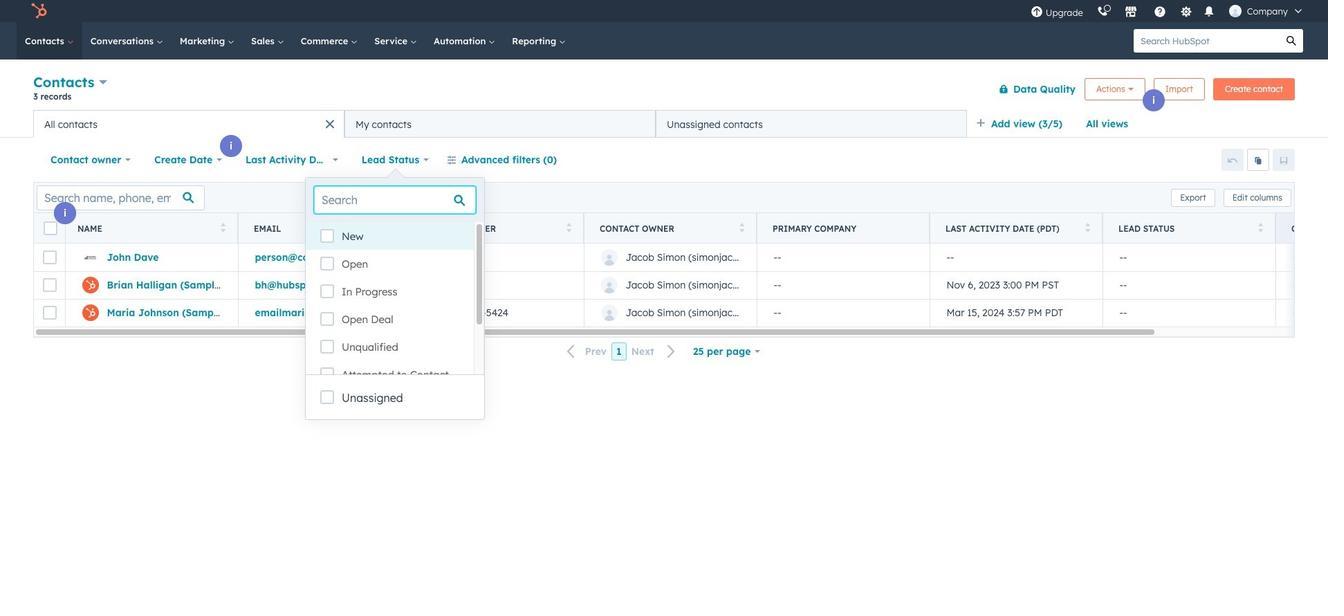 Task type: describe. For each thing, give the bounding box(es) containing it.
1 press to sort. element from the left
[[220, 222, 226, 234]]

6 press to sort. element from the left
[[1259, 222, 1264, 234]]

press to sort. image for 4th press to sort. element from left
[[739, 222, 745, 232]]

marketplaces image
[[1125, 6, 1138, 19]]

4 press to sort. element from the left
[[739, 222, 745, 234]]

pagination navigation
[[559, 342, 684, 361]]

Search name, phone, email addresses, or company search field
[[37, 185, 205, 210]]

press to sort. image for fifth press to sort. element from the right
[[393, 222, 399, 232]]

Search search field
[[314, 186, 476, 214]]

5 press to sort. element from the left
[[1085, 222, 1091, 234]]



Task type: vqa. For each thing, say whether or not it's contained in the screenshot.
Press to sort. image associated with 1st Press to sort. element from right
yes



Task type: locate. For each thing, give the bounding box(es) containing it.
3 press to sort. image from the left
[[566, 222, 572, 232]]

jacob simon image
[[1230, 5, 1242, 17]]

0 horizontal spatial press to sort. image
[[1085, 222, 1091, 232]]

1 press to sort. image from the left
[[220, 222, 226, 232]]

press to sort. image
[[1085, 222, 1091, 232], [1259, 222, 1264, 232]]

4 press to sort. image from the left
[[739, 222, 745, 232]]

list box
[[306, 222, 484, 388]]

press to sort. image for first press to sort. element from left
[[220, 222, 226, 232]]

2 press to sort. image from the left
[[393, 222, 399, 232]]

press to sort. image
[[220, 222, 226, 232], [393, 222, 399, 232], [566, 222, 572, 232], [739, 222, 745, 232]]

press to sort. image for 3rd press to sort. element from left
[[566, 222, 572, 232]]

2 press to sort. image from the left
[[1259, 222, 1264, 232]]

menu
[[1024, 0, 1312, 22]]

1 press to sort. image from the left
[[1085, 222, 1091, 232]]

3 press to sort. element from the left
[[566, 222, 572, 234]]

column header
[[757, 213, 931, 244]]

press to sort. element
[[220, 222, 226, 234], [393, 222, 399, 234], [566, 222, 572, 234], [739, 222, 745, 234], [1085, 222, 1091, 234], [1259, 222, 1264, 234]]

banner
[[33, 71, 1296, 110]]

2 press to sort. element from the left
[[393, 222, 399, 234]]

1 horizontal spatial press to sort. image
[[1259, 222, 1264, 232]]

Search HubSpot search field
[[1134, 29, 1280, 53]]



